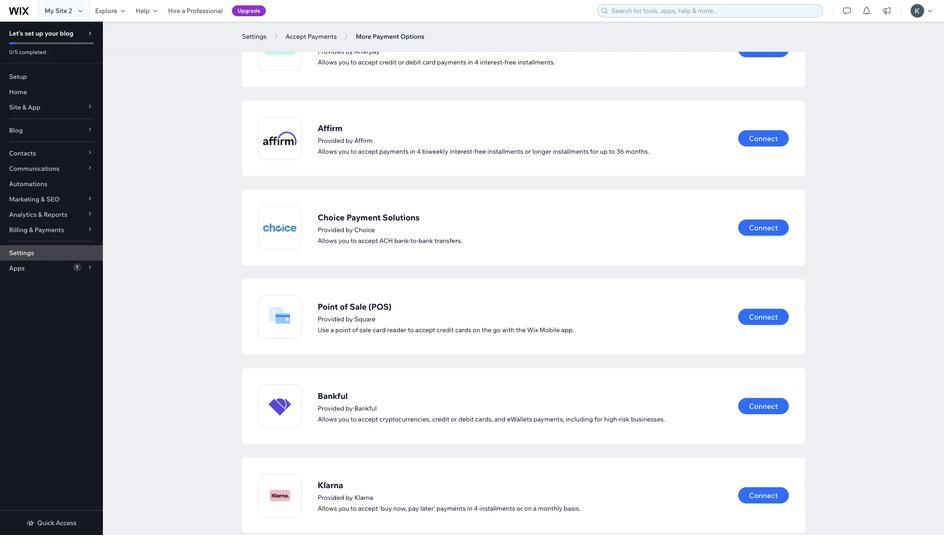 Task type: locate. For each thing, give the bounding box(es) containing it.
you for klarna
[[339, 505, 349, 513]]

1 provided from the top
[[318, 47, 344, 55]]

cards,
[[476, 416, 493, 424]]

0 horizontal spatial payments
[[35, 226, 64, 234]]

0 horizontal spatial debit
[[406, 58, 421, 66]]

setup link
[[0, 69, 103, 84]]

interest- inside affirm provided by affirm allows you to accept payments in 4 biweekly interest-free installments or longer installments for up to 36 months.
[[450, 147, 475, 156]]

analytics
[[9, 211, 37, 219]]

connect for choice
[[749, 224, 778, 233]]

1 vertical spatial debit
[[459, 416, 474, 424]]

& left reports
[[38, 211, 42, 219]]

by inside bankful provided by bankful allows you to accept cryptocurrencies, credit or debit cards, and ewallets payments, including for high-risk businesses.
[[346, 405, 353, 413]]

you for afterpay
[[339, 58, 349, 66]]

site down home
[[9, 103, 21, 112]]

1 horizontal spatial payments
[[308, 33, 337, 41]]

1 vertical spatial credit
[[437, 326, 454, 334]]

payments inside klarna provided by klarna allows you to accept 'buy now, pay later' payments in 4 installments or on a monthly basis.
[[437, 505, 466, 513]]

a right hire at the top of page
[[182, 7, 185, 15]]

3 allows from the top
[[318, 237, 337, 245]]

sale
[[350, 302, 367, 312]]

1 vertical spatial in
[[410, 147, 416, 156]]

1 connect button from the top
[[739, 41, 789, 57]]

0 vertical spatial afterpay
[[318, 34, 352, 44]]

credit left cards
[[437, 326, 454, 334]]

provided for affirm
[[318, 137, 344, 145]]

accept for affirm
[[358, 147, 378, 156]]

site
[[55, 7, 67, 15], [9, 103, 21, 112]]

1 vertical spatial free
[[475, 147, 486, 156]]

payments
[[308, 33, 337, 41], [35, 226, 64, 234]]

1 vertical spatial payment
[[347, 212, 381, 223]]

1 by from the top
[[346, 47, 353, 55]]

1 vertical spatial for
[[595, 416, 603, 424]]

a right use
[[331, 326, 334, 334]]

for
[[591, 147, 599, 156], [595, 416, 603, 424]]

settings for settings button
[[242, 33, 267, 41]]

1 vertical spatial klarna
[[355, 494, 373, 502]]

payment inside button
[[373, 33, 399, 41]]

you
[[339, 58, 349, 66], [339, 147, 349, 156], [339, 237, 349, 245], [339, 416, 349, 424], [339, 505, 349, 513]]

on right cards
[[473, 326, 481, 334]]

provided inside klarna provided by klarna allows you to accept 'buy now, pay later' payments in 4 installments or on a monthly basis.
[[318, 494, 344, 502]]

0 vertical spatial card
[[423, 58, 436, 66]]

0 horizontal spatial on
[[473, 326, 481, 334]]

in
[[468, 58, 473, 66], [410, 147, 416, 156], [467, 505, 473, 513]]

cards
[[455, 326, 472, 334]]

on
[[473, 326, 481, 334], [525, 505, 532, 513]]

0 horizontal spatial klarna
[[318, 481, 343, 491]]

5 connect button from the top
[[739, 399, 789, 415]]

up right set
[[35, 29, 43, 37]]

1 the from the left
[[482, 326, 492, 334]]

or inside 'afterpay provided by afterpay allows you to accept credit or debit card payments in 4 interest-free installments.'
[[398, 58, 404, 66]]

afterpay left more
[[318, 34, 352, 44]]

settings inside settings link
[[9, 249, 34, 257]]

accept inside 'afterpay provided by afterpay allows you to accept credit or debit card payments in 4 interest-free installments.'
[[358, 58, 378, 66]]

3 by from the top
[[346, 226, 353, 234]]

high-
[[604, 416, 619, 424]]

4 for klarna
[[474, 505, 478, 513]]

by for bankful
[[346, 405, 353, 413]]

Search for tools, apps, help & more... field
[[609, 5, 820, 17]]

accept inside klarna provided by klarna allows you to accept 'buy now, pay later' payments in 4 installments or on a monthly basis.
[[358, 505, 378, 513]]

2 by from the top
[[346, 137, 353, 145]]

payment for more
[[373, 33, 399, 41]]

debit left cards, on the right bottom of the page
[[459, 416, 474, 424]]

or down the more payment options button
[[398, 58, 404, 66]]

0 vertical spatial settings
[[242, 33, 267, 41]]

afterpay down more
[[355, 47, 380, 55]]

2 the from the left
[[516, 326, 526, 334]]

settings
[[242, 33, 267, 41], [9, 249, 34, 257]]

0 vertical spatial 4
[[475, 58, 479, 66]]

free inside 'afterpay provided by afterpay allows you to accept credit or debit card payments in 4 interest-free installments.'
[[505, 58, 517, 66]]

site & app button
[[0, 100, 103, 115]]

4 provided from the top
[[318, 315, 344, 324]]

interest-
[[480, 58, 505, 66], [450, 147, 475, 156]]

0 vertical spatial bankful
[[318, 391, 348, 402]]

settings inside settings button
[[242, 33, 267, 41]]

accept for afterpay
[[358, 58, 378, 66]]

1
[[76, 265, 78, 270]]

by inside choice payment solutions provided by choice allows you to accept ach bank-to-bank transfers.
[[346, 226, 353, 234]]

4 inside 'afterpay provided by afterpay allows you to accept credit or debit card payments in 4 interest-free installments.'
[[475, 58, 479, 66]]

or
[[398, 58, 404, 66], [525, 147, 531, 156], [451, 416, 457, 424], [517, 505, 523, 513]]

4 allows from the top
[[318, 416, 337, 424]]

0 vertical spatial debit
[[406, 58, 421, 66]]

up left 36 at right top
[[600, 147, 608, 156]]

1 vertical spatial 4
[[417, 147, 421, 156]]

card down options
[[423, 58, 436, 66]]

2 vertical spatial credit
[[432, 416, 450, 424]]

or left cards, on the right bottom of the page
[[451, 416, 457, 424]]

6 by from the top
[[346, 494, 353, 502]]

1 vertical spatial payments
[[35, 226, 64, 234]]

payment
[[373, 33, 399, 41], [347, 212, 381, 223]]

free left the installments. in the top of the page
[[505, 58, 517, 66]]

1 vertical spatial bankful
[[355, 405, 377, 413]]

provided inside point of sale (pos) provided by square use a point of sale card reader to accept credit cards on the go with the wix mobile app.
[[318, 315, 344, 324]]

connect for klarna
[[749, 492, 778, 501]]

0 horizontal spatial afterpay
[[318, 34, 352, 44]]

up
[[35, 29, 43, 37], [600, 147, 608, 156]]

& inside dropdown button
[[41, 196, 45, 204]]

credit inside point of sale (pos) provided by square use a point of sale card reader to accept credit cards on the go with the wix mobile app.
[[437, 326, 454, 334]]

klarna
[[318, 481, 343, 491], [355, 494, 373, 502]]

& right billing
[[29, 226, 33, 234]]

1 horizontal spatial settings
[[242, 33, 267, 41]]

longer
[[533, 147, 552, 156]]

2 provided from the top
[[318, 137, 344, 145]]

1 vertical spatial a
[[331, 326, 334, 334]]

1 vertical spatial choice
[[355, 226, 375, 234]]

& left app
[[22, 103, 26, 112]]

3 connect from the top
[[749, 224, 778, 233]]

by inside affirm provided by affirm allows you to accept payments in 4 biweekly interest-free installments or longer installments for up to 36 months.
[[346, 137, 353, 145]]

1 horizontal spatial afterpay
[[355, 47, 380, 55]]

payments right accept
[[308, 33, 337, 41]]

to-
[[411, 237, 419, 245]]

provided
[[318, 47, 344, 55], [318, 137, 344, 145], [318, 226, 344, 234], [318, 315, 344, 324], [318, 405, 344, 413], [318, 494, 344, 502]]

5 you from the top
[[339, 505, 349, 513]]

4
[[475, 58, 479, 66], [417, 147, 421, 156], [474, 505, 478, 513]]

1 vertical spatial interest-
[[450, 147, 475, 156]]

1 horizontal spatial affirm
[[355, 137, 373, 145]]

mobile
[[540, 326, 560, 334]]

connect for afterpay
[[749, 45, 778, 54]]

affirm
[[318, 123, 343, 133], [355, 137, 373, 145]]

you inside bankful provided by bankful allows you to accept cryptocurrencies, credit or debit cards, and ewallets payments, including for high-risk businesses.
[[339, 416, 349, 424]]

6 provided from the top
[[318, 494, 344, 502]]

to inside bankful provided by bankful allows you to accept cryptocurrencies, credit or debit cards, and ewallets payments, including for high-risk businesses.
[[351, 416, 357, 424]]

installments
[[488, 147, 524, 156], [553, 147, 589, 156], [480, 505, 516, 513]]

allows inside klarna provided by klarna allows you to accept 'buy now, pay later' payments in 4 installments or on a monthly basis.
[[318, 505, 337, 513]]

3 you from the top
[[339, 237, 349, 245]]

for left high-
[[595, 416, 603, 424]]

1 vertical spatial up
[[600, 147, 608, 156]]

free inside affirm provided by affirm allows you to accept payments in 4 biweekly interest-free installments or longer installments for up to 36 months.
[[475, 147, 486, 156]]

debit down options
[[406, 58, 421, 66]]

allows for klarna
[[318, 505, 337, 513]]

payments down analytics & reports dropdown button
[[35, 226, 64, 234]]

accept payments button
[[281, 30, 342, 43]]

1 horizontal spatial free
[[505, 58, 517, 66]]

0 horizontal spatial card
[[373, 326, 386, 334]]

2 allows from the top
[[318, 147, 337, 156]]

credit right cryptocurrencies,
[[432, 416, 450, 424]]

accept inside bankful provided by bankful allows you to accept cryptocurrencies, credit or debit cards, and ewallets payments, including for high-risk businesses.
[[358, 416, 378, 424]]

installments inside klarna provided by klarna allows you to accept 'buy now, pay later' payments in 4 installments or on a monthly basis.
[[480, 505, 516, 513]]

in inside klarna provided by klarna allows you to accept 'buy now, pay later' payments in 4 installments or on a monthly basis.
[[467, 505, 473, 513]]

of
[[340, 302, 348, 312], [352, 326, 358, 334]]

credit down the more payment options button
[[380, 58, 397, 66]]

4 you from the top
[[339, 416, 349, 424]]

1 horizontal spatial the
[[516, 326, 526, 334]]

6 connect button from the top
[[739, 488, 789, 504]]

card right sale
[[373, 326, 386, 334]]

blog
[[9, 126, 23, 135]]

biweekly
[[422, 147, 448, 156]]

settings up apps
[[9, 249, 34, 257]]

1 vertical spatial payments
[[380, 147, 409, 156]]

0 vertical spatial payment
[[373, 33, 399, 41]]

by for affirm
[[346, 137, 353, 145]]

6 connect from the top
[[749, 492, 778, 501]]

& left seo
[[41, 196, 45, 204]]

0 horizontal spatial choice
[[318, 212, 345, 223]]

in inside 'afterpay provided by afterpay allows you to accept credit or debit card payments in 4 interest-free installments.'
[[468, 58, 473, 66]]

you inside affirm provided by affirm allows you to accept payments in 4 biweekly interest-free installments or longer installments for up to 36 months.
[[339, 147, 349, 156]]

monthly
[[538, 505, 563, 513]]

2 vertical spatial a
[[534, 505, 537, 513]]

you inside klarna provided by klarna allows you to accept 'buy now, pay later' payments in 4 installments or on a monthly basis.
[[339, 505, 349, 513]]

to inside choice payment solutions provided by choice allows you to accept ach bank-to-bank transfers.
[[351, 237, 357, 245]]

allows inside choice payment solutions provided by choice allows you to accept ach bank-to-bank transfers.
[[318, 237, 337, 245]]

bankful
[[318, 391, 348, 402], [355, 405, 377, 413]]

connect button for afterpay
[[739, 41, 789, 57]]

5 provided from the top
[[318, 405, 344, 413]]

0 vertical spatial credit
[[380, 58, 397, 66]]

2 connect from the top
[[749, 134, 778, 143]]

&
[[22, 103, 26, 112], [41, 196, 45, 204], [38, 211, 42, 219], [29, 226, 33, 234]]

1 horizontal spatial interest-
[[480, 58, 505, 66]]

bank
[[419, 237, 433, 245]]

for left 36 at right top
[[591, 147, 599, 156]]

up inside sidebar element
[[35, 29, 43, 37]]

36
[[617, 147, 624, 156]]

site inside popup button
[[9, 103, 21, 112]]

connect for affirm
[[749, 134, 778, 143]]

connect button for klarna
[[739, 488, 789, 504]]

point
[[318, 302, 338, 312]]

or left monthly
[[517, 505, 523, 513]]

go
[[493, 326, 501, 334]]

the left go at the bottom of page
[[482, 326, 492, 334]]

0 vertical spatial interest-
[[480, 58, 505, 66]]

3 provided from the top
[[318, 226, 344, 234]]

connect
[[749, 45, 778, 54], [749, 134, 778, 143], [749, 224, 778, 233], [749, 313, 778, 322], [749, 402, 778, 411], [749, 492, 778, 501]]

ach
[[380, 237, 393, 245]]

card inside point of sale (pos) provided by square use a point of sale card reader to accept credit cards on the go with the wix mobile app.
[[373, 326, 386, 334]]

1 vertical spatial affirm
[[355, 137, 373, 145]]

0 horizontal spatial interest-
[[450, 147, 475, 156]]

5 by from the top
[[346, 405, 353, 413]]

1 horizontal spatial on
[[525, 505, 532, 513]]

4 inside klarna provided by klarna allows you to accept 'buy now, pay later' payments in 4 installments or on a monthly basis.
[[474, 505, 478, 513]]

or inside affirm provided by affirm allows you to accept payments in 4 biweekly interest-free installments or longer installments for up to 36 months.
[[525, 147, 531, 156]]

on left monthly
[[525, 505, 532, 513]]

1 horizontal spatial card
[[423, 58, 436, 66]]

& inside dropdown button
[[38, 211, 42, 219]]

credit
[[380, 58, 397, 66], [437, 326, 454, 334], [432, 416, 450, 424]]

allows inside affirm provided by affirm allows you to accept payments in 4 biweekly interest-free installments or longer installments for up to 36 months.
[[318, 147, 337, 156]]

professional
[[187, 7, 223, 15]]

by inside klarna provided by klarna allows you to accept 'buy now, pay later' payments in 4 installments or on a monthly basis.
[[346, 494, 353, 502]]

1 horizontal spatial debit
[[459, 416, 474, 424]]

quick access
[[37, 520, 77, 528]]

0 horizontal spatial up
[[35, 29, 43, 37]]

0 vertical spatial up
[[35, 29, 43, 37]]

provided inside bankful provided by bankful allows you to accept cryptocurrencies, credit or debit cards, and ewallets payments, including for high-risk businesses.
[[318, 405, 344, 413]]

settings link
[[0, 246, 103, 261]]

you for bankful
[[339, 416, 349, 424]]

settings down 'upgrade' "button"
[[242, 33, 267, 41]]

connect button for affirm
[[739, 130, 789, 147]]

analytics & reports button
[[0, 207, 103, 223]]

0 vertical spatial klarna
[[318, 481, 343, 491]]

allows for bankful
[[318, 416, 337, 424]]

card
[[423, 58, 436, 66], [373, 326, 386, 334]]

0 vertical spatial of
[[340, 302, 348, 312]]

1 you from the top
[[339, 58, 349, 66]]

free right biweekly
[[475, 147, 486, 156]]

the left wix
[[516, 326, 526, 334]]

2 vertical spatial payments
[[437, 505, 466, 513]]

2 horizontal spatial a
[[534, 505, 537, 513]]

payment right more
[[373, 33, 399, 41]]

a
[[182, 7, 185, 15], [331, 326, 334, 334], [534, 505, 537, 513]]

0 vertical spatial free
[[505, 58, 517, 66]]

interest- right biweekly
[[450, 147, 475, 156]]

1 vertical spatial settings
[[9, 249, 34, 257]]

1 horizontal spatial of
[[352, 326, 358, 334]]

0 horizontal spatial settings
[[9, 249, 34, 257]]

months.
[[626, 147, 650, 156]]

payment up the ach
[[347, 212, 381, 223]]

1 horizontal spatial up
[[600, 147, 608, 156]]

allows inside 'afterpay provided by afterpay allows you to accept credit or debit card payments in 4 interest-free installments.'
[[318, 58, 337, 66]]

by inside point of sale (pos) provided by square use a point of sale card reader to accept credit cards on the go with the wix mobile app.
[[346, 315, 353, 324]]

0 horizontal spatial the
[[482, 326, 492, 334]]

0 horizontal spatial free
[[475, 147, 486, 156]]

2 vertical spatial in
[[467, 505, 473, 513]]

4 connect button from the top
[[739, 309, 789, 326]]

to
[[351, 58, 357, 66], [351, 147, 357, 156], [609, 147, 615, 156], [351, 237, 357, 245], [408, 326, 414, 334], [351, 416, 357, 424], [351, 505, 357, 513]]

1 horizontal spatial klarna
[[355, 494, 373, 502]]

4 by from the top
[[346, 315, 353, 324]]

to inside klarna provided by klarna allows you to accept 'buy now, pay later' payments in 4 installments or on a monthly basis.
[[351, 505, 357, 513]]

a left monthly
[[534, 505, 537, 513]]

bank-
[[395, 237, 411, 245]]

1 horizontal spatial a
[[331, 326, 334, 334]]

allows for afterpay
[[318, 58, 337, 66]]

by
[[346, 47, 353, 55], [346, 137, 353, 145], [346, 226, 353, 234], [346, 315, 353, 324], [346, 405, 353, 413], [346, 494, 353, 502]]

settings button
[[238, 30, 271, 43]]

payment inside choice payment solutions provided by choice allows you to accept ach bank-to-bank transfers.
[[347, 212, 381, 223]]

0 vertical spatial for
[[591, 147, 599, 156]]

0 vertical spatial in
[[468, 58, 473, 66]]

site left 2
[[55, 7, 67, 15]]

billing & payments
[[9, 226, 64, 234]]

1 connect from the top
[[749, 45, 778, 54]]

1 vertical spatial site
[[9, 103, 21, 112]]

provided inside affirm provided by affirm allows you to accept payments in 4 biweekly interest-free installments or longer installments for up to 36 months.
[[318, 137, 344, 145]]

3 connect button from the top
[[739, 220, 789, 236]]

bankful provided by bankful allows you to accept cryptocurrencies, credit or debit cards, and ewallets payments, including for high-risk businesses.
[[318, 391, 666, 424]]

0 horizontal spatial of
[[340, 302, 348, 312]]

allows inside bankful provided by bankful allows you to accept cryptocurrencies, credit or debit cards, and ewallets payments, including for high-risk businesses.
[[318, 416, 337, 424]]

0/5 completed
[[9, 49, 46, 56]]

by inside 'afterpay provided by afterpay allows you to accept credit or debit card payments in 4 interest-free installments.'
[[346, 47, 353, 55]]

the
[[482, 326, 492, 334], [516, 326, 526, 334]]

allows
[[318, 58, 337, 66], [318, 147, 337, 156], [318, 237, 337, 245], [318, 416, 337, 424], [318, 505, 337, 513]]

including
[[566, 416, 593, 424]]

0 horizontal spatial a
[[182, 7, 185, 15]]

1 horizontal spatial site
[[55, 7, 67, 15]]

you for affirm
[[339, 147, 349, 156]]

1 vertical spatial of
[[352, 326, 358, 334]]

2 connect button from the top
[[739, 130, 789, 147]]

settings for settings link
[[9, 249, 34, 257]]

1 vertical spatial card
[[373, 326, 386, 334]]

interest- left the installments. in the top of the page
[[480, 58, 505, 66]]

1 allows from the top
[[318, 58, 337, 66]]

0 horizontal spatial bankful
[[318, 391, 348, 402]]

provided for klarna
[[318, 494, 344, 502]]

you inside 'afterpay provided by afterpay allows you to accept credit or debit card payments in 4 interest-free installments.'
[[339, 58, 349, 66]]

2 you from the top
[[339, 147, 349, 156]]

in for klarna
[[467, 505, 473, 513]]

connect button for choice
[[739, 220, 789, 236]]

0 vertical spatial on
[[473, 326, 481, 334]]

payment for choice
[[347, 212, 381, 223]]

transfers.
[[435, 237, 463, 245]]

accept inside affirm provided by affirm allows you to accept payments in 4 biweekly interest-free installments or longer installments for up to 36 months.
[[358, 147, 378, 156]]

0 vertical spatial payments
[[308, 33, 337, 41]]

later'
[[421, 505, 435, 513]]

ewallets
[[507, 416, 533, 424]]

4 connect from the top
[[749, 313, 778, 322]]

or left longer
[[525, 147, 531, 156]]

payments inside button
[[308, 33, 337, 41]]

choice
[[318, 212, 345, 223], [355, 226, 375, 234]]

provided inside 'afterpay provided by afterpay allows you to accept credit or debit card payments in 4 interest-free installments.'
[[318, 47, 344, 55]]

5 connect from the top
[[749, 402, 778, 411]]

payments inside 'afterpay provided by afterpay allows you to accept credit or debit card payments in 4 interest-free installments.'
[[437, 58, 467, 66]]

0 vertical spatial affirm
[[318, 123, 343, 133]]

analytics & reports
[[9, 211, 67, 219]]

0 vertical spatial payments
[[437, 58, 467, 66]]

upgrade button
[[232, 5, 266, 16]]

& for marketing
[[41, 196, 45, 204]]

2 vertical spatial 4
[[474, 505, 478, 513]]

let's set up your blog
[[9, 29, 74, 37]]

accept
[[358, 58, 378, 66], [358, 147, 378, 156], [358, 237, 378, 245], [416, 326, 435, 334], [358, 416, 378, 424], [358, 505, 378, 513]]

up inside affirm provided by affirm allows you to accept payments in 4 biweekly interest-free installments or longer installments for up to 36 months.
[[600, 147, 608, 156]]

5 allows from the top
[[318, 505, 337, 513]]

1 vertical spatial on
[[525, 505, 532, 513]]

0 horizontal spatial site
[[9, 103, 21, 112]]



Task type: vqa. For each thing, say whether or not it's contained in the screenshot.
the rightmost the "Affirm"
yes



Task type: describe. For each thing, give the bounding box(es) containing it.
accept
[[286, 33, 306, 41]]

on inside point of sale (pos) provided by square use a point of sale card reader to accept credit cards on the go with the wix mobile app.
[[473, 326, 481, 334]]

my site 2
[[45, 7, 72, 15]]

now,
[[394, 505, 407, 513]]

1 horizontal spatial choice
[[355, 226, 375, 234]]

app.
[[562, 326, 574, 334]]

cryptocurrencies,
[[380, 416, 431, 424]]

risk
[[619, 416, 630, 424]]

provided for bankful
[[318, 405, 344, 413]]

afterpay provided by afterpay allows you to accept credit or debit card payments in 4 interest-free installments.
[[318, 34, 555, 66]]

automations
[[9, 180, 47, 188]]

contacts button
[[0, 146, 103, 161]]

reports
[[44, 211, 67, 219]]

home link
[[0, 84, 103, 100]]

interest- inside 'afterpay provided by afterpay allows you to accept credit or debit card payments in 4 interest-free installments.'
[[480, 58, 505, 66]]

to inside point of sale (pos) provided by square use a point of sale card reader to accept credit cards on the go with the wix mobile app.
[[408, 326, 414, 334]]

& for analytics
[[38, 211, 42, 219]]

0 horizontal spatial affirm
[[318, 123, 343, 133]]

your
[[45, 29, 58, 37]]

affirm provided by affirm allows you to accept payments in 4 biweekly interest-free installments or longer installments for up to 36 months.
[[318, 123, 650, 156]]

& for site
[[22, 103, 26, 112]]

point of sale (pos) provided by square use a point of sale card reader to accept credit cards on the go with the wix mobile app.
[[318, 302, 574, 334]]

4 inside affirm provided by affirm allows you to accept payments in 4 biweekly interest-free installments or longer installments for up to 36 months.
[[417, 147, 421, 156]]

by for klarna
[[346, 494, 353, 502]]

or inside klarna provided by klarna allows you to accept 'buy now, pay later' payments in 4 installments or on a monthly basis.
[[517, 505, 523, 513]]

site & app
[[9, 103, 40, 112]]

in inside affirm provided by affirm allows you to accept payments in 4 biweekly interest-free installments or longer installments for up to 36 months.
[[410, 147, 416, 156]]

accept for klarna
[[358, 505, 378, 513]]

(pos)
[[369, 302, 392, 312]]

blog button
[[0, 123, 103, 138]]

payments,
[[534, 416, 565, 424]]

marketing
[[9, 196, 39, 204]]

and
[[495, 416, 506, 424]]

provided for afterpay
[[318, 47, 344, 55]]

'buy
[[380, 505, 392, 513]]

1 horizontal spatial bankful
[[355, 405, 377, 413]]

pay
[[409, 505, 419, 513]]

sale
[[360, 326, 371, 334]]

more payment options
[[356, 33, 425, 41]]

more
[[356, 33, 372, 41]]

for inside bankful provided by bankful allows you to accept cryptocurrencies, credit or debit cards, and ewallets payments, including for high-risk businesses.
[[595, 416, 603, 424]]

on inside klarna provided by klarna allows you to accept 'buy now, pay later' payments in 4 installments or on a monthly basis.
[[525, 505, 532, 513]]

automations link
[[0, 177, 103, 192]]

debit inside 'afterpay provided by afterpay allows you to accept credit or debit card payments in 4 interest-free installments.'
[[406, 58, 421, 66]]

more payment options button
[[351, 30, 429, 43]]

0/5
[[9, 49, 18, 56]]

card inside 'afterpay provided by afterpay allows you to accept credit or debit card payments in 4 interest-free installments.'
[[423, 58, 436, 66]]

& for billing
[[29, 226, 33, 234]]

contacts
[[9, 149, 36, 158]]

4 for afterpay
[[475, 58, 479, 66]]

payments for klarna
[[437, 505, 466, 513]]

square
[[355, 315, 376, 324]]

you inside choice payment solutions provided by choice allows you to accept ach bank-to-bank transfers.
[[339, 237, 349, 245]]

quick access button
[[26, 520, 77, 528]]

credit inside bankful provided by bankful allows you to accept cryptocurrencies, credit or debit cards, and ewallets payments, including for high-risk businesses.
[[432, 416, 450, 424]]

communications
[[9, 165, 60, 173]]

help
[[136, 7, 150, 15]]

point
[[335, 326, 351, 334]]

reader
[[387, 326, 407, 334]]

payments inside affirm provided by affirm allows you to accept payments in 4 biweekly interest-free installments or longer installments for up to 36 months.
[[380, 147, 409, 156]]

businesses.
[[631, 416, 666, 424]]

provided inside choice payment solutions provided by choice allows you to accept ach bank-to-bank transfers.
[[318, 226, 344, 234]]

or inside bankful provided by bankful allows you to accept cryptocurrencies, credit or debit cards, and ewallets payments, including for high-risk businesses.
[[451, 416, 457, 424]]

0 vertical spatial site
[[55, 7, 67, 15]]

for inside affirm provided by affirm allows you to accept payments in 4 biweekly interest-free installments or longer installments for up to 36 months.
[[591, 147, 599, 156]]

sidebar element
[[0, 22, 103, 536]]

2
[[69, 7, 72, 15]]

app
[[28, 103, 40, 112]]

my
[[45, 7, 54, 15]]

installments.
[[518, 58, 555, 66]]

credit inside 'afterpay provided by afterpay allows you to accept credit or debit card payments in 4 interest-free installments.'
[[380, 58, 397, 66]]

apps
[[9, 265, 25, 273]]

explore
[[95, 7, 117, 15]]

hire
[[168, 7, 180, 15]]

hire a professional
[[168, 7, 223, 15]]

in for afterpay
[[468, 58, 473, 66]]

debit inside bankful provided by bankful allows you to accept cryptocurrencies, credit or debit cards, and ewallets payments, including for high-risk businesses.
[[459, 416, 474, 424]]

0 vertical spatial a
[[182, 7, 185, 15]]

0 vertical spatial choice
[[318, 212, 345, 223]]

accept for bankful
[[358, 416, 378, 424]]

hire a professional link
[[163, 0, 228, 22]]

choice payment solutions provided by choice allows you to accept ach bank-to-bank transfers.
[[318, 212, 463, 245]]

communications button
[[0, 161, 103, 177]]

payments inside popup button
[[35, 226, 64, 234]]

payments for afterpay
[[437, 58, 467, 66]]

accept inside choice payment solutions provided by choice allows you to accept ach bank-to-bank transfers.
[[358, 237, 378, 245]]

billing & payments button
[[0, 223, 103, 238]]

completed
[[19, 49, 46, 56]]

upgrade
[[238, 7, 260, 14]]

use
[[318, 326, 329, 334]]

wix
[[527, 326, 538, 334]]

access
[[56, 520, 77, 528]]

basis.
[[564, 505, 581, 513]]

a inside klarna provided by klarna allows you to accept 'buy now, pay later' payments in 4 installments or on a monthly basis.
[[534, 505, 537, 513]]

allows for affirm
[[318, 147, 337, 156]]

to inside 'afterpay provided by afterpay allows you to accept credit or debit card payments in 4 interest-free installments.'
[[351, 58, 357, 66]]

a inside point of sale (pos) provided by square use a point of sale card reader to accept credit cards on the go with the wix mobile app.
[[331, 326, 334, 334]]

solutions
[[383, 212, 420, 223]]

setup
[[9, 73, 27, 81]]

quick
[[37, 520, 54, 528]]

blog
[[60, 29, 74, 37]]

home
[[9, 88, 27, 96]]

help button
[[130, 0, 163, 22]]

klarna provided by klarna allows you to accept 'buy now, pay later' payments in 4 installments or on a monthly basis.
[[318, 481, 581, 513]]

1 vertical spatial afterpay
[[355, 47, 380, 55]]

marketing & seo button
[[0, 192, 103, 207]]

with
[[502, 326, 515, 334]]

options
[[401, 33, 425, 41]]

marketing & seo
[[9, 196, 60, 204]]

accept inside point of sale (pos) provided by square use a point of sale card reader to accept credit cards on the go with the wix mobile app.
[[416, 326, 435, 334]]

let's
[[9, 29, 23, 37]]

seo
[[46, 196, 60, 204]]

by for afterpay
[[346, 47, 353, 55]]

billing
[[9, 226, 28, 234]]

set
[[25, 29, 34, 37]]

accept payments
[[286, 33, 337, 41]]



